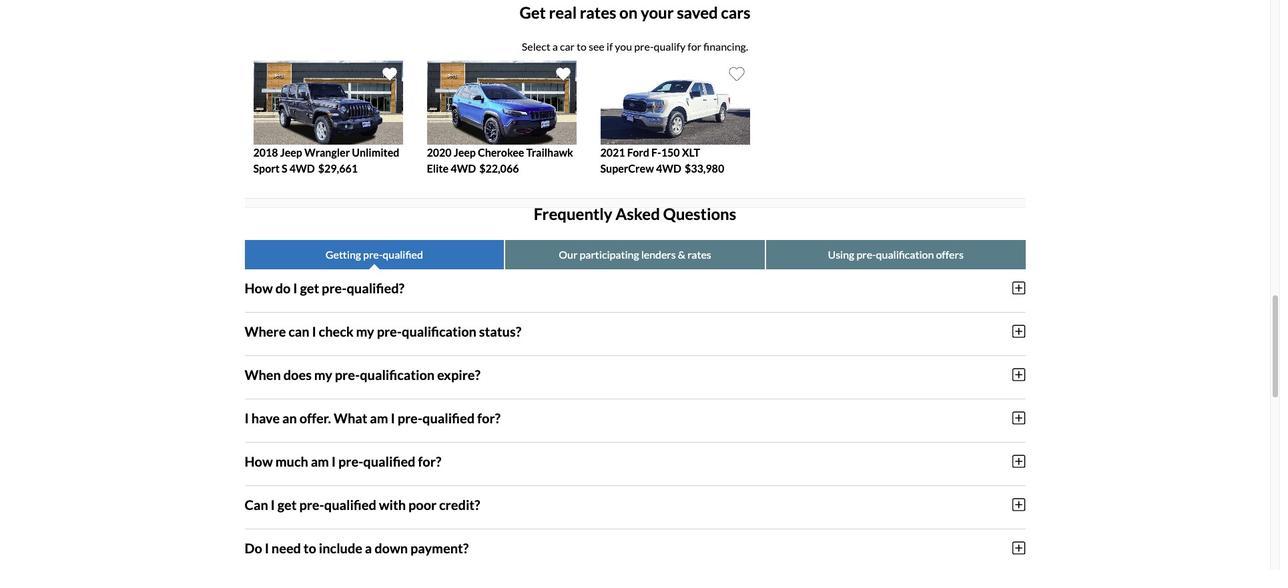 Task type: vqa. For each thing, say whether or not it's contained in the screenshot.
palm
no



Task type: describe. For each thing, give the bounding box(es) containing it.
using
[[828, 248, 855, 261]]

s
[[282, 162, 287, 175]]

jeep for 4wd
[[454, 146, 476, 159]]

qualify
[[654, 40, 686, 53]]

your
[[641, 3, 674, 22]]

poor
[[409, 497, 437, 513]]

f-
[[652, 146, 661, 159]]

&
[[678, 248, 686, 261]]

to for include
[[304, 540, 316, 556]]

pre- down the qualified?
[[377, 323, 402, 340]]

with
[[379, 497, 406, 513]]

rates inside our participating lenders & rates button
[[688, 248, 711, 261]]

am inside i have an offer. what am i pre-qualified for? "button"
[[370, 410, 388, 426]]

trailhawk
[[526, 146, 573, 159]]

do
[[245, 540, 262, 556]]

using pre-qualification offers
[[828, 248, 964, 261]]

asked
[[616, 204, 660, 223]]

2020 jeep cherokee trailhawk elite 4wd
[[427, 146, 573, 175]]

0 vertical spatial a
[[553, 40, 558, 53]]

do i need to include a down payment?
[[245, 540, 469, 556]]

how much am i pre-qualified for?
[[245, 454, 441, 470]]

expire?
[[437, 367, 481, 383]]

i have an offer. what am i pre-qualified for? button
[[245, 400, 1026, 437]]

credit?
[[439, 497, 480, 513]]

does
[[284, 367, 312, 383]]

plus square image for for?
[[1013, 454, 1026, 469]]

check
[[319, 323, 354, 340]]

am inside how much am i pre-qualified for? button
[[311, 454, 329, 470]]

2020
[[427, 146, 452, 159]]

offers
[[936, 248, 964, 261]]

lenders
[[641, 248, 676, 261]]

4wd for supercrew
[[656, 162, 682, 175]]

much
[[275, 454, 308, 470]]

where can i check my pre-qualification status? button
[[245, 313, 1026, 350]]

i have an offer. what am i pre-qualified for?
[[245, 410, 501, 426]]

where
[[245, 323, 286, 340]]

do i need to include a down payment? button
[[245, 530, 1026, 567]]

pre- right getting
[[363, 248, 383, 261]]

select
[[522, 40, 551, 53]]

4wd inside 2020 jeep cherokee trailhawk elite 4wd
[[451, 162, 476, 175]]

qualified inside frequently asked questions tab list
[[383, 248, 423, 261]]

our participating lenders & rates
[[559, 248, 711, 261]]

how for how much am i pre-qualified for?
[[245, 454, 273, 470]]

2021
[[600, 146, 625, 159]]

jeep for s
[[280, 146, 302, 159]]

150
[[661, 146, 680, 159]]

0 horizontal spatial get
[[278, 497, 297, 513]]

pre- inside "button"
[[398, 410, 423, 426]]

an
[[282, 410, 297, 426]]

include
[[319, 540, 363, 556]]

qualification inside using pre-qualification offers button
[[876, 248, 934, 261]]

pre- right 'using'
[[857, 248, 876, 261]]

offer.
[[300, 410, 331, 426]]

using pre-qualification offers button
[[766, 240, 1026, 269]]

tab list containing 2018 jeep wrangler unlimited sport s 4wd
[[245, 60, 1026, 208]]

pre- right you
[[634, 40, 654, 53]]

2018
[[253, 146, 278, 159]]

plus square image inside how do i get pre-qualified? 'button'
[[1013, 281, 1026, 295]]

sport
[[253, 162, 280, 175]]

ford
[[627, 146, 650, 159]]

car
[[560, 40, 575, 53]]

qualified?
[[347, 280, 405, 296]]

when does my pre-qualification expire? button
[[245, 356, 1026, 394]]



Task type: locate. For each thing, give the bounding box(es) containing it.
1 vertical spatial to
[[304, 540, 316, 556]]

pre-
[[634, 40, 654, 53], [363, 248, 383, 261], [857, 248, 876, 261], [322, 280, 347, 296], [377, 323, 402, 340], [335, 367, 360, 383], [398, 410, 423, 426], [338, 454, 363, 470], [299, 497, 324, 513]]

elite
[[427, 162, 449, 175]]

0 horizontal spatial rates
[[580, 3, 616, 22]]

4wd
[[290, 162, 315, 175], [451, 162, 476, 175], [656, 162, 682, 175]]

a
[[553, 40, 558, 53], [365, 540, 372, 556]]

real
[[549, 3, 577, 22]]

plus square image for i have an offer. what am i pre-qualified for?
[[1013, 411, 1026, 426]]

1 vertical spatial a
[[365, 540, 372, 556]]

1 plus square image from the top
[[1013, 281, 1026, 295]]

0 vertical spatial how
[[245, 280, 273, 296]]

qualification inside the where can i check my pre-qualification status? button
[[402, 323, 477, 340]]

0 vertical spatial am
[[370, 410, 388, 426]]

qualified inside "button"
[[423, 410, 475, 426]]

how
[[245, 280, 273, 296], [245, 454, 273, 470]]

for?
[[477, 410, 501, 426], [418, 454, 441, 470]]

need
[[272, 540, 301, 556]]

4wd down 150
[[656, 162, 682, 175]]

jeep right 2020
[[454, 146, 476, 159]]

0 vertical spatial plus square image
[[1013, 411, 1026, 426]]

1 horizontal spatial rates
[[688, 248, 711, 261]]

plus square image for qualification
[[1013, 324, 1026, 339]]

pre- up what
[[335, 367, 360, 383]]

for
[[688, 40, 702, 53]]

2 plus square image from the top
[[1013, 498, 1026, 512]]

am right what
[[370, 410, 388, 426]]

1 vertical spatial for?
[[418, 454, 441, 470]]

4wd inside 2018 jeep wrangler unlimited sport s 4wd
[[290, 162, 315, 175]]

jeep inside 2018 jeep wrangler unlimited sport s 4wd
[[280, 146, 302, 159]]

1 vertical spatial rates
[[688, 248, 711, 261]]

to for see
[[577, 40, 587, 53]]

frequently asked questions tab list
[[245, 240, 1026, 269]]

a inside button
[[365, 540, 372, 556]]

qualification inside when does my pre-qualification expire? button
[[360, 367, 435, 383]]

for? inside button
[[418, 454, 441, 470]]

for? up poor
[[418, 454, 441, 470]]

0 vertical spatial qualification
[[876, 248, 934, 261]]

jeep inside 2020 jeep cherokee trailhawk elite 4wd
[[454, 146, 476, 159]]

wrangler
[[304, 146, 350, 159]]

1 vertical spatial plus square image
[[1013, 498, 1026, 512]]

when
[[245, 367, 281, 383]]

to right car
[[577, 40, 587, 53]]

0 horizontal spatial am
[[311, 454, 329, 470]]

saved
[[677, 3, 718, 22]]

tab list
[[245, 60, 1026, 208]]

payment?
[[411, 540, 469, 556]]

how inside button
[[245, 454, 273, 470]]

select a car to see if you pre-qualify for financing.
[[522, 40, 748, 53]]

0 vertical spatial rates
[[580, 3, 616, 22]]

4wd right elite
[[451, 162, 476, 175]]

1 horizontal spatial to
[[577, 40, 587, 53]]

status?
[[479, 323, 521, 340]]

get
[[300, 280, 319, 296], [278, 497, 297, 513]]

jeep
[[280, 146, 302, 159], [454, 146, 476, 159]]

rates
[[580, 3, 616, 22], [688, 248, 711, 261]]

have
[[251, 410, 280, 426]]

how left much in the left of the page
[[245, 454, 273, 470]]

on
[[620, 3, 638, 22]]

rates left on
[[580, 3, 616, 22]]

you
[[615, 40, 632, 53]]

see
[[589, 40, 605, 53]]

1 horizontal spatial 4wd
[[451, 162, 476, 175]]

2021 ford f-150 xlt supercrew 4wd
[[600, 146, 700, 175]]

plus square image inside do i need to include a down payment? button
[[1013, 541, 1026, 556]]

plus square image for can i get pre-qualified with poor credit?
[[1013, 498, 1026, 512]]

can
[[289, 323, 309, 340]]

a left car
[[553, 40, 558, 53]]

i
[[293, 280, 297, 296], [312, 323, 316, 340], [245, 410, 249, 426], [391, 410, 395, 426], [332, 454, 336, 470], [271, 497, 275, 513], [265, 540, 269, 556]]

plus square image inside the where can i check my pre-qualification status? button
[[1013, 324, 1026, 339]]

get right do
[[300, 280, 319, 296]]

pre- down what
[[338, 454, 363, 470]]

if
[[607, 40, 613, 53]]

can
[[245, 497, 268, 513]]

plus square image inside when does my pre-qualification expire? button
[[1013, 368, 1026, 382]]

unlimited
[[352, 146, 399, 159]]

4 plus square image from the top
[[1013, 454, 1026, 469]]

to
[[577, 40, 587, 53], [304, 540, 316, 556]]

qualified up with
[[363, 454, 416, 470]]

qualification
[[876, 248, 934, 261], [402, 323, 477, 340], [360, 367, 435, 383]]

2018 jeep wrangler unlimited sport s 4wd
[[253, 146, 399, 175]]

0 horizontal spatial jeep
[[280, 146, 302, 159]]

plus square image
[[1013, 411, 1026, 426], [1013, 498, 1026, 512]]

1 vertical spatial get
[[278, 497, 297, 513]]

what
[[334, 410, 367, 426]]

qualified inside 'button'
[[324, 497, 376, 513]]

$22,066
[[479, 162, 519, 175]]

frequently asked questions
[[534, 204, 736, 223]]

4wd for s
[[290, 162, 315, 175]]

2 horizontal spatial 4wd
[[656, 162, 682, 175]]

where can i check my pre-qualification status?
[[245, 323, 521, 340]]

2 4wd from the left
[[451, 162, 476, 175]]

1 plus square image from the top
[[1013, 411, 1026, 426]]

0 vertical spatial to
[[577, 40, 587, 53]]

plus square image inside i have an offer. what am i pre-qualified for? "button"
[[1013, 411, 1026, 426]]

plus square image inside how much am i pre-qualified for? button
[[1013, 454, 1026, 469]]

for? down expire?
[[477, 410, 501, 426]]

questions
[[663, 204, 736, 223]]

cars
[[721, 3, 751, 22]]

1 vertical spatial qualification
[[402, 323, 477, 340]]

how do i get pre-qualified?
[[245, 280, 405, 296]]

4wd right s
[[290, 162, 315, 175]]

2 vertical spatial qualification
[[360, 367, 435, 383]]

1 vertical spatial how
[[245, 454, 273, 470]]

0 vertical spatial for?
[[477, 410, 501, 426]]

supercrew
[[600, 162, 654, 175]]

0 horizontal spatial to
[[304, 540, 316, 556]]

3 plus square image from the top
[[1013, 368, 1026, 382]]

get
[[520, 3, 546, 22]]

rates right the & on the top right
[[688, 248, 711, 261]]

jeep up s
[[280, 146, 302, 159]]

qualification left offers
[[876, 248, 934, 261]]

do
[[275, 280, 291, 296]]

can i get pre-qualified with poor credit? button
[[245, 486, 1026, 524]]

our participating lenders & rates button
[[505, 240, 765, 269]]

1 horizontal spatial get
[[300, 280, 319, 296]]

1 jeep from the left
[[280, 146, 302, 159]]

1 horizontal spatial my
[[356, 323, 374, 340]]

participating
[[580, 248, 639, 261]]

1 horizontal spatial am
[[370, 410, 388, 426]]

1 horizontal spatial jeep
[[454, 146, 476, 159]]

how inside 'button'
[[245, 280, 273, 296]]

financing.
[[704, 40, 748, 53]]

0 vertical spatial get
[[300, 280, 319, 296]]

for? inside "button"
[[477, 410, 501, 426]]

$33,980
[[685, 162, 724, 175]]

xlt
[[682, 146, 700, 159]]

0 vertical spatial my
[[356, 323, 374, 340]]

3 4wd from the left
[[656, 162, 682, 175]]

qualification down "where can i check my pre-qualification status?"
[[360, 367, 435, 383]]

plus square image inside can i get pre-qualified with poor credit? 'button'
[[1013, 498, 1026, 512]]

pre- down much in the left of the page
[[299, 497, 324, 513]]

0 horizontal spatial for?
[[418, 454, 441, 470]]

how left do
[[245, 280, 273, 296]]

0 horizontal spatial a
[[365, 540, 372, 556]]

to inside button
[[304, 540, 316, 556]]

1 vertical spatial am
[[311, 454, 329, 470]]

qualification up expire?
[[402, 323, 477, 340]]

get right can
[[278, 497, 297, 513]]

2 plus square image from the top
[[1013, 324, 1026, 339]]

can i get pre-qualified with poor credit?
[[245, 497, 480, 513]]

getting pre-qualified
[[326, 248, 423, 261]]

getting pre-qualified button
[[245, 240, 504, 269]]

5 plus square image from the top
[[1013, 541, 1026, 556]]

am
[[370, 410, 388, 426], [311, 454, 329, 470]]

4wd inside 2021 ford f-150 xlt supercrew 4wd
[[656, 162, 682, 175]]

0 horizontal spatial my
[[314, 367, 332, 383]]

my right does
[[314, 367, 332, 383]]

how much am i pre-qualified for? button
[[245, 443, 1026, 480]]

to right need
[[304, 540, 316, 556]]

frequently
[[534, 204, 613, 223]]

getting
[[326, 248, 361, 261]]

qualified
[[383, 248, 423, 261], [423, 410, 475, 426], [363, 454, 416, 470], [324, 497, 376, 513]]

pre- right what
[[398, 410, 423, 426]]

am right much in the left of the page
[[311, 454, 329, 470]]

1 horizontal spatial for?
[[477, 410, 501, 426]]

qualified down expire?
[[423, 410, 475, 426]]

1 how from the top
[[245, 280, 273, 296]]

1 4wd from the left
[[290, 162, 315, 175]]

our
[[559, 248, 578, 261]]

1 vertical spatial my
[[314, 367, 332, 383]]

cherokee
[[478, 146, 524, 159]]

qualified up the qualified?
[[383, 248, 423, 261]]

2 how from the top
[[245, 454, 273, 470]]

how for how do i get pre-qualified?
[[245, 280, 273, 296]]

pre- down getting
[[322, 280, 347, 296]]

1 horizontal spatial a
[[553, 40, 558, 53]]

2 jeep from the left
[[454, 146, 476, 159]]

plus square image for down
[[1013, 541, 1026, 556]]

get real rates on your saved cars
[[520, 3, 751, 22]]

getting pre-qualified tab panel
[[245, 269, 1026, 571]]

down
[[375, 540, 408, 556]]

0 horizontal spatial 4wd
[[290, 162, 315, 175]]

when does my pre-qualification expire?
[[245, 367, 481, 383]]

qualified left with
[[324, 497, 376, 513]]

$29,661
[[318, 162, 358, 175]]

my
[[356, 323, 374, 340], [314, 367, 332, 383]]

how do i get pre-qualified? button
[[245, 269, 1026, 307]]

plus square image
[[1013, 281, 1026, 295], [1013, 324, 1026, 339], [1013, 368, 1026, 382], [1013, 454, 1026, 469], [1013, 541, 1026, 556]]

my right check
[[356, 323, 374, 340]]

a left 'down'
[[365, 540, 372, 556]]



